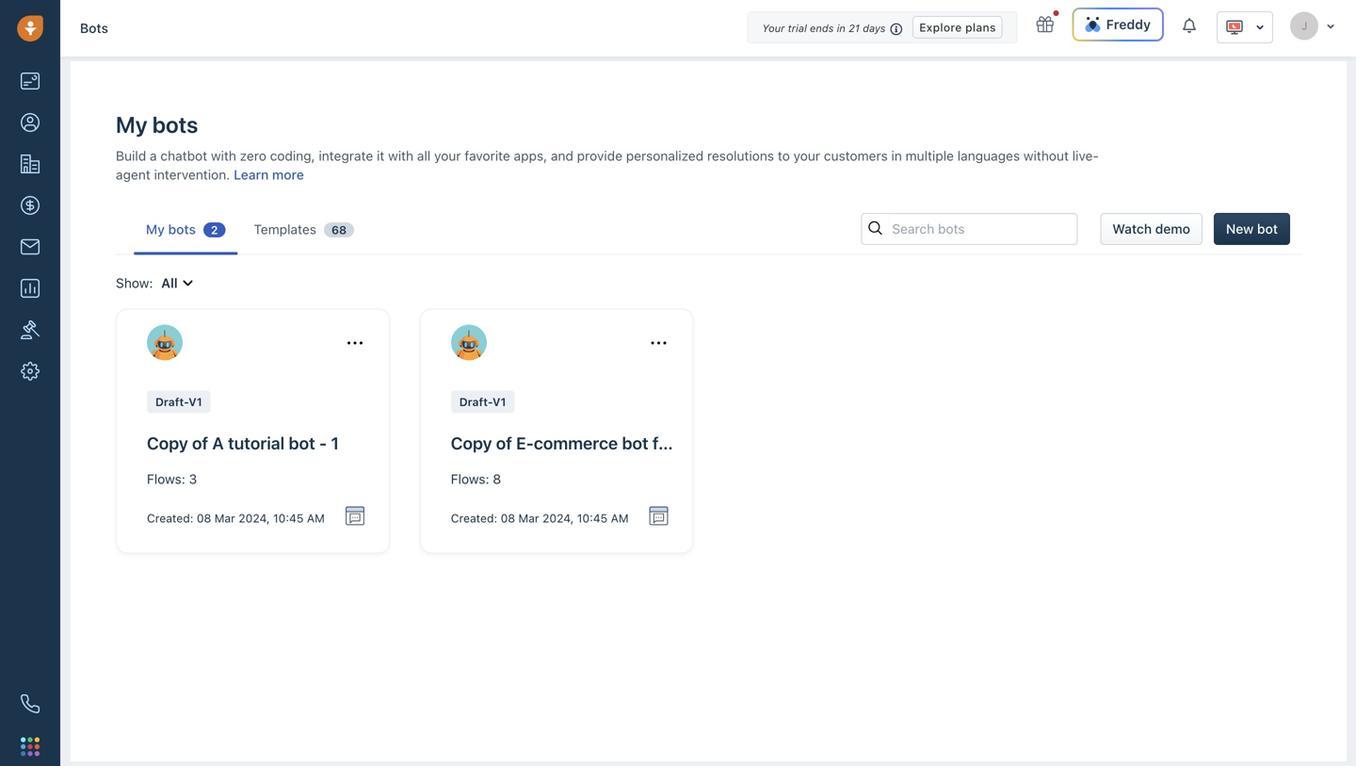 Task type: vqa. For each thing, say whether or not it's contained in the screenshot.
Freshworks Switcher 'Image'
yes



Task type: describe. For each thing, give the bounding box(es) containing it.
freddy button
[[1073, 8, 1165, 41]]

your
[[763, 22, 785, 34]]

your trial ends in 21 days
[[763, 22, 886, 34]]

missing translation "unavailable" for locale "en-us" image
[[1226, 18, 1245, 37]]

ic_arrow_down image
[[1256, 21, 1265, 34]]

freshworks switcher image
[[21, 737, 40, 756]]

plans
[[966, 21, 997, 34]]

phone element
[[11, 685, 49, 723]]

21
[[849, 22, 860, 34]]

ic_arrow_down image
[[1327, 21, 1336, 32]]

in
[[837, 22, 846, 34]]

bell regular image
[[1183, 16, 1198, 34]]

explore
[[920, 21, 963, 34]]

days
[[863, 22, 886, 34]]



Task type: locate. For each thing, give the bounding box(es) containing it.
ends
[[810, 22, 834, 34]]

properties image
[[21, 320, 40, 339]]

explore plans button
[[913, 16, 1003, 39]]

trial
[[788, 22, 807, 34]]

bots
[[80, 20, 108, 36]]

freddy
[[1107, 16, 1151, 32]]

ic_info_icon image
[[891, 21, 904, 37]]

phone image
[[21, 694, 40, 713]]

explore plans
[[920, 21, 997, 34]]



